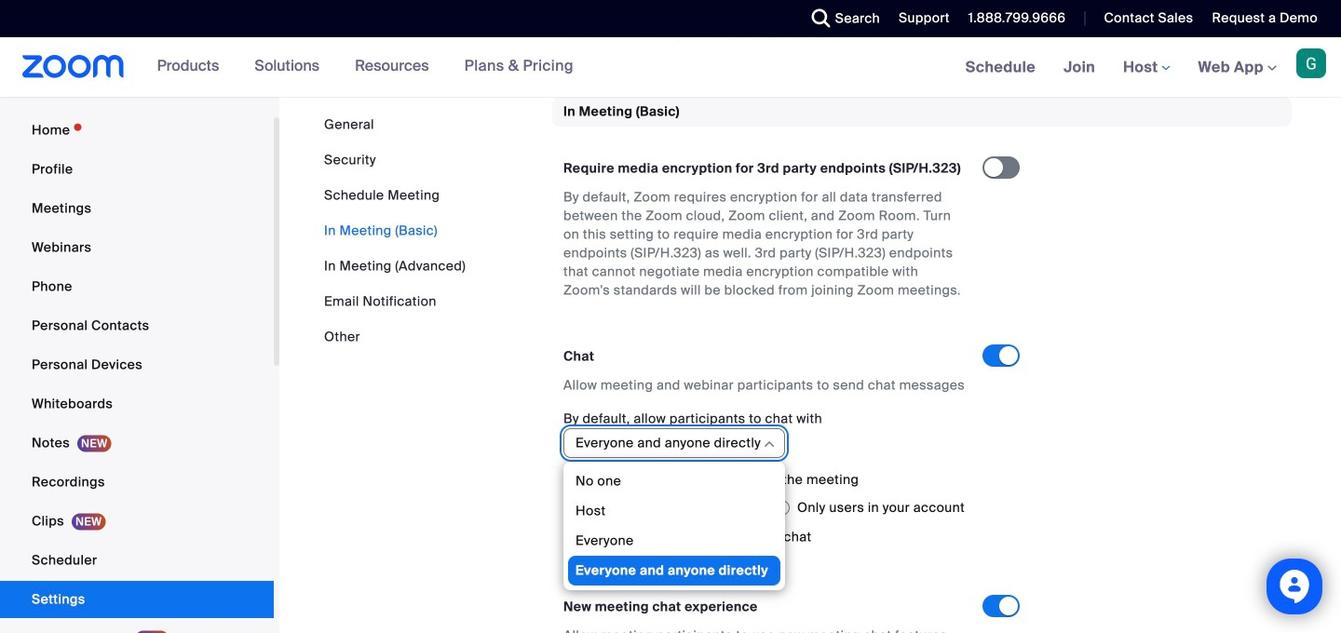 Task type: describe. For each thing, give the bounding box(es) containing it.
in meeting (basic) element
[[552, 97, 1292, 634]]

personal menu menu
[[0, 112, 274, 634]]

zoom logo image
[[22, 55, 124, 78]]

allow users to save chats from the meeting option group
[[586, 493, 983, 523]]



Task type: locate. For each thing, give the bounding box(es) containing it.
list box inside in meeting (basic) 'element'
[[568, 467, 781, 586]]

banner
[[0, 37, 1342, 98]]

meetings navigation
[[952, 37, 1342, 98]]

profile picture image
[[1297, 48, 1327, 78]]

menu bar
[[324, 116, 466, 347]]

product information navigation
[[143, 37, 588, 97]]

list box
[[568, 467, 781, 586]]



Task type: vqa. For each thing, say whether or not it's contained in the screenshot.
Your inside Your purchase may be subject to local taxes based on the billing information you provide. The final charge may be different than the amount shown here and will be displayed on your invoice.
no



